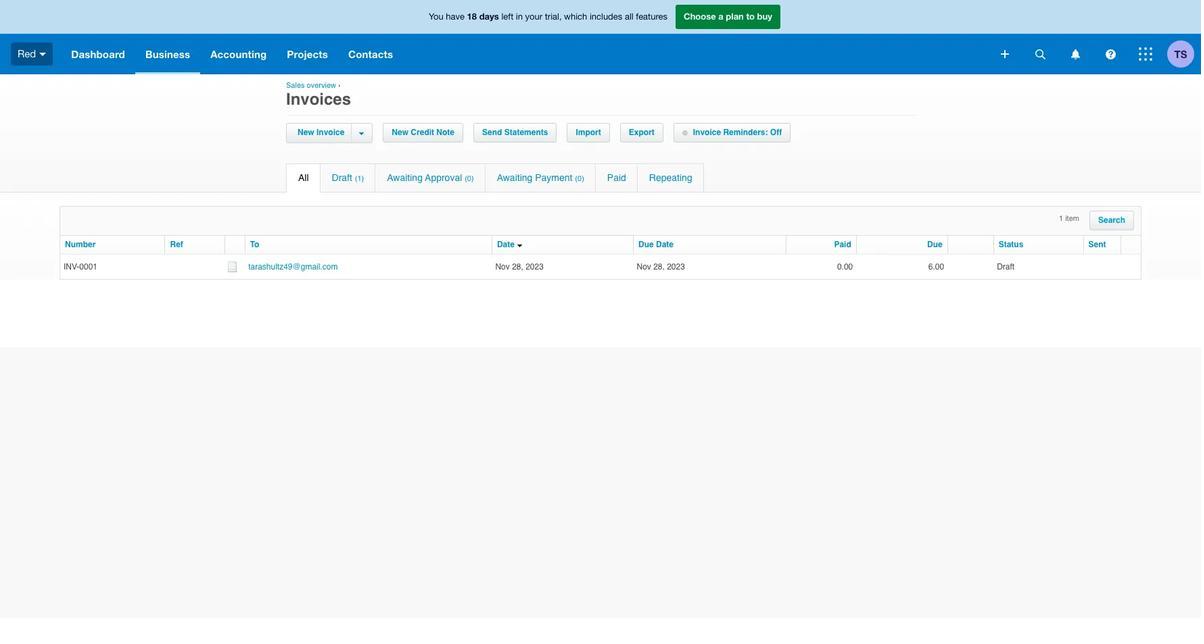 Task type: locate. For each thing, give the bounding box(es) containing it.
to link
[[250, 240, 259, 250]]

contacts
[[348, 48, 393, 60]]

payment
[[535, 172, 573, 183]]

nov down date link
[[495, 262, 510, 272]]

1 invoice from the left
[[317, 128, 345, 137]]

2 date from the left
[[656, 240, 674, 250]]

awaiting payment (0)
[[497, 172, 584, 183]]

invoice
[[317, 128, 345, 137], [693, 128, 721, 137]]

0 horizontal spatial date
[[497, 240, 515, 250]]

1 date from the left
[[497, 240, 515, 250]]

invoices
[[286, 90, 351, 109]]

2 awaiting from the left
[[497, 172, 533, 183]]

approval
[[425, 172, 462, 183]]

svg image inside red popup button
[[39, 53, 46, 56]]

projects
[[287, 48, 328, 60]]

28,
[[512, 262, 523, 272], [653, 262, 665, 272]]

2023
[[526, 262, 544, 272], [667, 262, 685, 272]]

1 new from the left
[[298, 128, 314, 137]]

draft left (1)
[[332, 172, 352, 183]]

tarashultz49@gmail.com
[[248, 262, 338, 272]]

28, down due date link on the top of page
[[653, 262, 665, 272]]

0 horizontal spatial draft
[[332, 172, 352, 183]]

1 vertical spatial paid
[[834, 240, 851, 250]]

0 horizontal spatial 2023
[[526, 262, 544, 272]]

(0) right approval
[[465, 175, 474, 183]]

1 horizontal spatial 2023
[[667, 262, 685, 272]]

2 (0) from the left
[[575, 175, 584, 183]]

(0) for awaiting approval
[[465, 175, 474, 183]]

›
[[338, 81, 341, 90]]

to
[[250, 240, 259, 250]]

(0) inside awaiting approval (0)
[[465, 175, 474, 183]]

paid
[[607, 172, 626, 183], [834, 240, 851, 250]]

invoice left reminders:
[[693, 128, 721, 137]]

0 vertical spatial paid link
[[596, 164, 637, 192]]

new left credit
[[392, 128, 409, 137]]

reminders:
[[723, 128, 768, 137]]

all link
[[287, 164, 320, 192]]

banner
[[0, 0, 1201, 74]]

invoice reminders:                                  off
[[693, 128, 782, 137]]

0 horizontal spatial new
[[298, 128, 314, 137]]

draft
[[332, 172, 352, 183], [997, 262, 1015, 272]]

(0) inside 'awaiting payment (0)'
[[575, 175, 584, 183]]

nov 28, 2023 down date link
[[495, 262, 544, 272]]

you have 18 days left in your trial, which includes all features
[[429, 11, 668, 22]]

nov
[[495, 262, 510, 272], [637, 262, 651, 272]]

awaiting for awaiting payment
[[497, 172, 533, 183]]

red button
[[0, 34, 61, 74]]

nov 28, 2023 down due date link on the top of page
[[637, 262, 690, 272]]

nov down due date link on the top of page
[[637, 262, 651, 272]]

1 horizontal spatial draft
[[997, 262, 1015, 272]]

new for new invoice
[[298, 128, 314, 137]]

1 awaiting from the left
[[387, 172, 423, 183]]

(0)
[[465, 175, 474, 183], [575, 175, 584, 183]]

paid up 0.00
[[834, 240, 851, 250]]

28, down date link
[[512, 262, 523, 272]]

export
[[629, 128, 655, 137]]

0 horizontal spatial nov
[[495, 262, 510, 272]]

nov 28, 2023
[[495, 262, 544, 272], [637, 262, 690, 272]]

paid link
[[596, 164, 637, 192], [834, 240, 851, 250]]

svg image
[[1035, 49, 1045, 59], [1106, 49, 1116, 59]]

draft down status link
[[997, 262, 1015, 272]]

contacts button
[[338, 34, 403, 74]]

0 horizontal spatial svg image
[[1035, 49, 1045, 59]]

2 svg image from the left
[[1106, 49, 1116, 59]]

1 horizontal spatial (0)
[[575, 175, 584, 183]]

2 new from the left
[[392, 128, 409, 137]]

1 horizontal spatial invoice
[[693, 128, 721, 137]]

ref
[[170, 240, 183, 250]]

dashboard
[[71, 48, 125, 60]]

ts button
[[1167, 34, 1201, 74]]

1 horizontal spatial nov 28, 2023
[[637, 262, 690, 272]]

0 horizontal spatial paid link
[[596, 164, 637, 192]]

buy
[[757, 11, 772, 22]]

choose
[[684, 11, 716, 22]]

credit
[[411, 128, 434, 137]]

status link
[[999, 240, 1024, 250]]

awaiting for awaiting approval
[[387, 172, 423, 183]]

0 horizontal spatial 28,
[[512, 262, 523, 272]]

draft for draft (1)
[[332, 172, 352, 183]]

svg image
[[1139, 47, 1153, 61], [1071, 49, 1080, 59], [1001, 50, 1009, 58], [39, 53, 46, 56]]

new invoice
[[298, 128, 345, 137]]

0 vertical spatial paid
[[607, 172, 626, 183]]

invoice down invoices
[[317, 128, 345, 137]]

sales overview › invoices
[[286, 81, 351, 109]]

due
[[638, 240, 654, 250], [927, 240, 943, 250]]

search link
[[1090, 212, 1134, 230]]

paid link down 'export' link
[[596, 164, 637, 192]]

awaiting
[[387, 172, 423, 183], [497, 172, 533, 183]]

0 horizontal spatial paid
[[607, 172, 626, 183]]

1 horizontal spatial paid
[[834, 240, 851, 250]]

to
[[746, 11, 755, 22]]

due date
[[638, 240, 674, 250]]

1 horizontal spatial new
[[392, 128, 409, 137]]

1
[[1059, 214, 1063, 223]]

banner containing ts
[[0, 0, 1201, 74]]

projects button
[[277, 34, 338, 74]]

inv-0001
[[64, 262, 97, 272]]

number
[[65, 240, 96, 250]]

awaiting left approval
[[387, 172, 423, 183]]

days
[[479, 11, 499, 22]]

number link
[[65, 240, 96, 250]]

new
[[298, 128, 314, 137], [392, 128, 409, 137]]

1 due from the left
[[638, 240, 654, 250]]

draft (1)
[[332, 172, 364, 183]]

2 due from the left
[[927, 240, 943, 250]]

1 horizontal spatial 28,
[[653, 262, 665, 272]]

2 invoice from the left
[[693, 128, 721, 137]]

accounting button
[[200, 34, 277, 74]]

1 horizontal spatial nov
[[637, 262, 651, 272]]

(0) right payment
[[575, 175, 584, 183]]

features
[[636, 12, 668, 22]]

0 horizontal spatial awaiting
[[387, 172, 423, 183]]

1 horizontal spatial svg image
[[1106, 49, 1116, 59]]

0 horizontal spatial due
[[638, 240, 654, 250]]

new down invoices
[[298, 128, 314, 137]]

draft for draft
[[997, 262, 1015, 272]]

new invoice link
[[294, 124, 351, 142]]

your
[[525, 12, 543, 22]]

paid link up 0.00
[[834, 240, 851, 250]]

6.00
[[929, 262, 944, 272]]

1 horizontal spatial awaiting
[[497, 172, 533, 183]]

0 horizontal spatial invoice
[[317, 128, 345, 137]]

have
[[446, 12, 465, 22]]

paid down 'export' link
[[607, 172, 626, 183]]

1 horizontal spatial due
[[927, 240, 943, 250]]

0 vertical spatial draft
[[332, 172, 352, 183]]

date
[[497, 240, 515, 250], [656, 240, 674, 250]]

1 28, from the left
[[512, 262, 523, 272]]

statements
[[504, 128, 548, 137]]

1 horizontal spatial date
[[656, 240, 674, 250]]

1 vertical spatial draft
[[997, 262, 1015, 272]]

due for due link
[[927, 240, 943, 250]]

0 horizontal spatial nov 28, 2023
[[495, 262, 544, 272]]

item
[[1065, 214, 1079, 223]]

awaiting left payment
[[497, 172, 533, 183]]

1 (0) from the left
[[465, 175, 474, 183]]

status
[[999, 240, 1024, 250]]

0 horizontal spatial (0)
[[465, 175, 474, 183]]

1 horizontal spatial paid link
[[834, 240, 851, 250]]



Task type: vqa. For each thing, say whether or not it's contained in the screenshot.
cost in the PURCHASES ACCOUNT 500 - COST OF GOODS SOLD
no



Task type: describe. For each thing, give the bounding box(es) containing it.
send statements
[[482, 128, 548, 137]]

0001
[[79, 262, 97, 272]]

accounting
[[210, 48, 267, 60]]

2 nov 28, 2023 from the left
[[637, 262, 690, 272]]

date link
[[497, 240, 515, 250]]

ref link
[[170, 240, 183, 250]]

(1)
[[355, 175, 364, 183]]

0.00
[[837, 262, 853, 272]]

1 item
[[1059, 214, 1079, 223]]

1 nov 28, 2023 from the left
[[495, 262, 544, 272]]

business button
[[135, 34, 200, 74]]

trial,
[[545, 12, 562, 22]]

red
[[18, 48, 36, 59]]

includes
[[590, 12, 622, 22]]

repeating
[[649, 172, 692, 183]]

1 2023 from the left
[[526, 262, 544, 272]]

all
[[625, 12, 634, 22]]

sent link
[[1089, 240, 1106, 250]]

due for due date
[[638, 240, 654, 250]]

new credit note link
[[384, 124, 463, 142]]

18
[[467, 11, 477, 22]]

you
[[429, 12, 443, 22]]

in
[[516, 12, 523, 22]]

sent
[[1089, 240, 1106, 250]]

choose a plan to buy
[[684, 11, 772, 22]]

inv-
[[64, 262, 79, 272]]

send
[[482, 128, 502, 137]]

2 2023 from the left
[[667, 262, 685, 272]]

ts
[[1175, 48, 1187, 60]]

a
[[719, 11, 724, 22]]

overview
[[307, 81, 336, 90]]

all
[[298, 172, 309, 183]]

plan
[[726, 11, 744, 22]]

1 vertical spatial paid link
[[834, 240, 851, 250]]

search
[[1098, 216, 1125, 225]]

off
[[770, 128, 782, 137]]

invoice reminders:                                  off link
[[674, 124, 790, 142]]

note
[[437, 128, 455, 137]]

send statements link
[[474, 124, 556, 142]]

1 nov from the left
[[495, 262, 510, 272]]

sales
[[286, 81, 305, 90]]

export link
[[621, 124, 663, 142]]

dashboard link
[[61, 34, 135, 74]]

due link
[[927, 240, 943, 250]]

due date link
[[638, 240, 674, 250]]

tarashultz49@gmail.com link
[[248, 262, 338, 272]]

which
[[564, 12, 587, 22]]

1 svg image from the left
[[1035, 49, 1045, 59]]

import link
[[568, 124, 609, 142]]

new credit note
[[392, 128, 455, 137]]

repeating link
[[638, 164, 704, 192]]

2 nov from the left
[[637, 262, 651, 272]]

2 28, from the left
[[653, 262, 665, 272]]

business
[[145, 48, 190, 60]]

sales overview link
[[286, 81, 336, 90]]

import
[[576, 128, 601, 137]]

(0) for awaiting payment
[[575, 175, 584, 183]]

left
[[501, 12, 514, 22]]

new for new credit note
[[392, 128, 409, 137]]

awaiting approval (0)
[[387, 172, 474, 183]]



